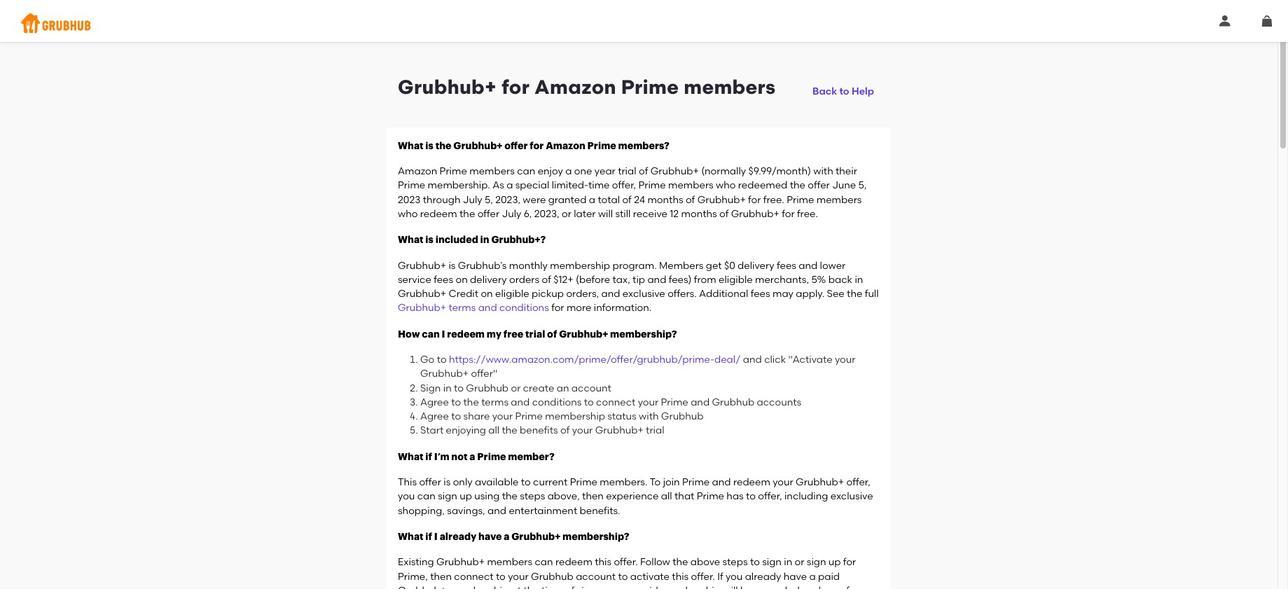Task type: locate. For each thing, give the bounding box(es) containing it.
0 horizontal spatial have
[[479, 532, 502, 541]]

fees
[[777, 260, 796, 271], [434, 274, 453, 286], [751, 288, 770, 300]]

0 vertical spatial offer,
[[612, 180, 636, 191]]

5,
[[859, 180, 867, 191], [485, 194, 493, 206]]

if
[[717, 571, 723, 583]]

0 horizontal spatial offer,
[[612, 180, 636, 191]]

membership.
[[428, 180, 490, 191]]

prime
[[621, 75, 679, 99], [587, 141, 616, 150], [440, 165, 467, 177], [398, 180, 425, 191], [638, 180, 666, 191], [787, 194, 814, 206], [661, 396, 688, 408], [515, 411, 543, 423], [477, 452, 506, 461], [570, 476, 598, 488], [682, 476, 710, 488], [697, 491, 724, 503]]

1 what from the top
[[398, 141, 424, 150]]

terms
[[449, 302, 476, 314], [481, 396, 509, 408]]

what for what if i already have a grubhub+ membership?
[[398, 532, 424, 541]]

1 agree from the top
[[420, 396, 449, 408]]

all inside this offer is only available to current prime members. to join prime and redeem your grubhub+ offer, you can sign up using the steps above, then experience all that prime has to offer, including exclusive shopping, savings, and entertainment benefits.
[[661, 491, 672, 503]]

activate
[[630, 571, 670, 583]]

time right the at
[[542, 585, 563, 589]]

has
[[727, 491, 744, 503]]

1 vertical spatial i
[[434, 532, 438, 541]]

offer.
[[614, 556, 638, 568], [691, 571, 715, 583]]

0 horizontal spatial fees
[[434, 274, 453, 286]]

i for redeem
[[442, 329, 445, 339]]

0 vertical spatial paid
[[818, 571, 840, 583]]

1 vertical spatial offer,
[[847, 476, 871, 488]]

how can i redeem my free trial of grubhub+ membership?
[[398, 329, 677, 339]]

membership up (before
[[550, 260, 610, 271]]

1 horizontal spatial up
[[829, 556, 841, 568]]

steps
[[520, 491, 545, 503], [723, 556, 748, 568]]

and inside 'and click "activate your grubhub+ offer"'
[[743, 354, 762, 366]]

agree
[[420, 396, 449, 408], [420, 411, 449, 423]]

1 vertical spatial paid
[[637, 585, 658, 589]]

0 vertical spatial amazon
[[535, 75, 616, 99]]

of left signup, on the left bottom
[[565, 585, 575, 589]]

account right an
[[571, 382, 611, 394]]

is up membership.
[[425, 141, 434, 150]]

5, down as
[[485, 194, 493, 206]]

see
[[827, 288, 845, 300]]

grubhub down the what if i already have a grubhub+ membership?
[[531, 571, 574, 583]]

what for what is included in grubhub+?
[[398, 235, 424, 245]]

i down shopping,
[[434, 532, 438, 541]]

2 vertical spatial fees
[[751, 288, 770, 300]]

and inside existing grubhub+ members can redeem this offer. follow the above steps to sign in or sign up for prime, then connect to your grubhub account to activate this offer. if you already have a paid grubhub+ membership at the time of signup, your paid membership will be canceled and your fr
[[802, 585, 821, 589]]

membership down an
[[545, 411, 605, 423]]

july
[[463, 194, 482, 206], [502, 208, 521, 220]]

grubhub's
[[458, 260, 507, 271]]

using
[[474, 491, 500, 503]]

fees left may
[[751, 288, 770, 300]]

members inside existing grubhub+ members can redeem this offer. follow the above steps to sign in or sign up for prime, then connect to your grubhub account to activate this offer. if you already have a paid grubhub+ membership at the time of signup, your paid membership will be canceled and your fr
[[487, 556, 532, 568]]

0 horizontal spatial paid
[[637, 585, 658, 589]]

1 vertical spatial with
[[639, 411, 659, 423]]

offer,
[[612, 180, 636, 191], [847, 476, 871, 488], [758, 491, 782, 503]]

1 horizontal spatial offer.
[[691, 571, 715, 583]]

a inside existing grubhub+ members can redeem this offer. follow the above steps to sign in or sign up for prime, then connect to your grubhub account to activate this offer. if you already have a paid grubhub+ membership at the time of signup, your paid membership will be canceled and your fr
[[809, 571, 816, 583]]

1 vertical spatial you
[[726, 571, 743, 583]]

4 what from the top
[[398, 532, 424, 541]]

delivery down grubhub's
[[470, 274, 507, 286]]

agree down sign
[[420, 396, 449, 408]]

for inside existing grubhub+ members can redeem this offer. follow the above steps to sign in or sign up for prime, then connect to your grubhub account to activate this offer. if you already have a paid grubhub+ membership at the time of signup, your paid membership will be canceled and your fr
[[843, 556, 856, 568]]

have up canceled
[[784, 571, 807, 583]]

0 vertical spatial if
[[425, 452, 432, 461]]

free. down redeemed
[[763, 194, 784, 206]]

trial up to
[[646, 425, 664, 437]]

july left 6,
[[502, 208, 521, 220]]

amazon prime members can enjoy a one year trial of grubhub+ (normally $9.99/month) with their prime membership. as a special limited-time offer, prime members who redeemed the offer june 5, 2023 through july 5, 2023, were granted a total of 24 months of grubhub+ for free. prime members who redeem the offer july 6, 2023, or later will still receive 12 months of grubhub+ for free.
[[398, 165, 867, 220]]

trial inside sign in to grubhub or create an account agree to the terms and conditions to connect your prime and grubhub accounts agree to share your prime membership status with grubhub start enjoying all the benefits of your grubhub+ trial
[[646, 425, 664, 437]]

membership? down the benefits.
[[563, 532, 629, 541]]

sign up canceled
[[762, 556, 782, 568]]

prime up 2023
[[398, 180, 425, 191]]

your right 'share'
[[492, 411, 513, 423]]

1 vertical spatial have
[[784, 571, 807, 583]]

5, right june
[[859, 180, 867, 191]]

receive
[[633, 208, 668, 220]]

special
[[515, 180, 549, 191]]

1 horizontal spatial already
[[745, 571, 781, 583]]

this right activate
[[672, 571, 689, 583]]

or up canceled
[[795, 556, 804, 568]]

and click "activate your grubhub+ offer"
[[420, 354, 856, 380]]

what if i already have a grubhub+ membership?
[[398, 532, 629, 541]]

savings,
[[447, 505, 485, 517]]

agree up start
[[420, 411, 449, 423]]

time inside amazon prime members can enjoy a one year trial of grubhub+ (normally $9.99/month) with their prime membership. as a special limited-time offer, prime members who redeemed the offer june 5, 2023 through july 5, 2023, were granted a total of 24 months of grubhub+ for free. prime members who redeem the offer july 6, 2023, or later will still receive 12 months of grubhub+ for free.
[[588, 180, 610, 191]]

have down savings,
[[479, 532, 502, 541]]

you right if at the right of the page
[[726, 571, 743, 583]]

shopping,
[[398, 505, 445, 517]]

still
[[615, 208, 631, 220]]

0 horizontal spatial or
[[511, 382, 521, 394]]

grubhub+ is grubhub's monthly membership program. members get $0 delivery fees and lower service fees on delivery orders of $12+ (before tax, tip and fees) from eligible merchants, 5% back in grubhub+ credit on eligible pickup orders, and exclusive offers. additional fees may apply. see the full grubhub+ terms and conditions for more information.
[[398, 260, 879, 314]]

already
[[440, 532, 477, 541], [745, 571, 781, 583]]

steps inside existing grubhub+ members can redeem this offer. follow the above steps to sign in or sign up for prime, then connect to your grubhub account to activate this offer. if you already have a paid grubhub+ membership at the time of signup, your paid membership will be canceled and your fr
[[723, 556, 748, 568]]

of inside 'grubhub+ is grubhub's monthly membership program. members get $0 delivery fees and lower service fees on delivery orders of $12+ (before tax, tip and fees) from eligible merchants, 5% back in grubhub+ credit on eligible pickup orders, and exclusive offers. additional fees may apply. see the full grubhub+ terms and conditions for more information.'
[[542, 274, 551, 286]]

already down savings,
[[440, 532, 477, 541]]

1 if from the top
[[425, 452, 432, 461]]

in right back
[[855, 274, 863, 286]]

can up special
[[517, 165, 535, 177]]

connect down the what if i already have a grubhub+ membership?
[[454, 571, 494, 583]]

at
[[511, 585, 521, 589]]

1 vertical spatial amazon
[[546, 141, 586, 150]]

1 vertical spatial july
[[502, 208, 521, 220]]

if down shopping,
[[425, 532, 432, 541]]

your
[[835, 354, 856, 366], [638, 396, 659, 408], [492, 411, 513, 423], [572, 425, 593, 437], [773, 476, 793, 488], [508, 571, 529, 583], [614, 585, 634, 589], [823, 585, 844, 589]]

trial right free
[[525, 329, 545, 339]]

a
[[566, 165, 572, 177], [507, 180, 513, 191], [589, 194, 595, 206], [470, 452, 475, 461], [504, 532, 510, 541], [809, 571, 816, 583]]

apply.
[[796, 288, 825, 300]]

your down activate
[[614, 585, 634, 589]]

1 horizontal spatial offer,
[[758, 491, 782, 503]]

months up 12
[[648, 194, 683, 206]]

all down join on the bottom of page
[[661, 491, 672, 503]]

prime left has
[[697, 491, 724, 503]]

of up go to https://www.amazon.com/prime/offer/grubhub/prime-deal/
[[547, 329, 557, 339]]

membership inside sign in to grubhub or create an account agree to the terms and conditions to connect your prime and grubhub accounts agree to share your prime membership status with grubhub start enjoying all the benefits of your grubhub+ trial
[[545, 411, 605, 423]]

1 vertical spatial agree
[[420, 411, 449, 423]]

the left benefits at the left of page
[[502, 425, 518, 437]]

then up the benefits.
[[582, 491, 604, 503]]

signup,
[[577, 585, 611, 589]]

or inside amazon prime members can enjoy a one year trial of grubhub+ (normally $9.99/month) with their prime membership. as a special limited-time offer, prime members who redeemed the offer june 5, 2023 through july 5, 2023, were granted a total of 24 months of grubhub+ for free. prime members who redeem the offer july 6, 2023, or later will still receive 12 months of grubhub+ for free.
[[562, 208, 571, 220]]

conditions down an
[[532, 396, 582, 408]]

is down included
[[449, 260, 456, 271]]

0 vertical spatial agree
[[420, 396, 449, 408]]

0 horizontal spatial delivery
[[470, 274, 507, 286]]

0 vertical spatial then
[[582, 491, 604, 503]]

0 horizontal spatial will
[[598, 208, 613, 220]]

all down 'share'
[[488, 425, 500, 437]]

fees up "merchants," at the top right
[[777, 260, 796, 271]]

1 horizontal spatial then
[[582, 491, 604, 503]]

monthly
[[509, 260, 548, 271]]

pickup
[[532, 288, 564, 300]]

if
[[425, 452, 432, 461], [425, 532, 432, 541]]

0 vertical spatial time
[[588, 180, 610, 191]]

0 vertical spatial conditions
[[499, 302, 549, 314]]

1 vertical spatial offer.
[[691, 571, 715, 583]]

2 vertical spatial amazon
[[398, 165, 437, 177]]

1 horizontal spatial i
[[442, 329, 445, 339]]

your right "activate
[[835, 354, 856, 366]]

1 horizontal spatial will
[[723, 585, 738, 589]]

in up canceled
[[784, 556, 792, 568]]

start
[[420, 425, 444, 437]]

on up grubhub+ terms and conditions "link"
[[481, 288, 493, 300]]

grubhub down "offer""
[[466, 382, 509, 394]]

1 vertical spatial who
[[398, 208, 418, 220]]

account up signup, on the left bottom
[[576, 571, 616, 583]]

1 vertical spatial steps
[[723, 556, 748, 568]]

redeem inside amazon prime members can enjoy a one year trial of grubhub+ (normally $9.99/month) with their prime membership. as a special limited-time offer, prime members who redeemed the offer june 5, 2023 through july 5, 2023, were granted a total of 24 months of grubhub+ for free. prime members who redeem the offer july 6, 2023, or later will still receive 12 months of grubhub+ for free.
[[420, 208, 457, 220]]

0 horizontal spatial i
[[434, 532, 438, 541]]

who down (normally
[[716, 180, 736, 191]]

for inside 'grubhub+ is grubhub's monthly membership program. members get $0 delivery fees and lower service fees on delivery orders of $12+ (before tax, tip and fees) from eligible merchants, 5% back in grubhub+ credit on eligible pickup orders, and exclusive offers. additional fees may apply. see the full grubhub+ terms and conditions for more information.'
[[551, 302, 564, 314]]

what up existing
[[398, 532, 424, 541]]

0 vertical spatial fees
[[777, 260, 796, 271]]

time down year
[[588, 180, 610, 191]]

1 horizontal spatial eligible
[[719, 274, 753, 286]]

1 vertical spatial fees
[[434, 274, 453, 286]]

0 vertical spatial 2023,
[[495, 194, 520, 206]]

your inside this offer is only available to current prime members. to join prime and redeem your grubhub+ offer, you can sign up using the steps above, then experience all that prime has to offer, including exclusive shopping, savings, and entertainment benefits.
[[773, 476, 793, 488]]

1 horizontal spatial on
[[481, 288, 493, 300]]

eligible
[[719, 274, 753, 286], [495, 288, 529, 300]]

redeem down through
[[420, 208, 457, 220]]

or inside sign in to grubhub or create an account agree to the terms and conditions to connect your prime and grubhub accounts agree to share your prime membership status with grubhub start enjoying all the benefits of your grubhub+ trial
[[511, 382, 521, 394]]

sign inside this offer is only available to current prime members. to join prime and redeem your grubhub+ offer, you can sign up using the steps above, then experience all that prime has to offer, including exclusive shopping, savings, and entertainment benefits.
[[438, 491, 457, 503]]

grubhub right status
[[661, 411, 704, 423]]

this
[[595, 556, 612, 568], [672, 571, 689, 583]]

1 vertical spatial account
[[576, 571, 616, 583]]

1 vertical spatial all
[[661, 491, 672, 503]]

sign down including
[[807, 556, 826, 568]]

the right the at
[[524, 585, 539, 589]]

free.
[[763, 194, 784, 206], [797, 208, 818, 220]]

1 vertical spatial conditions
[[532, 396, 582, 408]]

1 horizontal spatial july
[[502, 208, 521, 220]]

1 horizontal spatial trial
[[618, 165, 636, 177]]

will
[[598, 208, 613, 220], [723, 585, 738, 589]]

2023, down as
[[495, 194, 520, 206]]

0 horizontal spatial time
[[542, 585, 563, 589]]

0 horizontal spatial exclusive
[[623, 288, 665, 300]]

0 vertical spatial who
[[716, 180, 736, 191]]

additional
[[699, 288, 748, 300]]

amazon
[[535, 75, 616, 99], [546, 141, 586, 150], [398, 165, 437, 177]]

included
[[435, 235, 478, 245]]

1 horizontal spatial connect
[[596, 396, 636, 408]]

how
[[398, 329, 420, 339]]

0 horizontal spatial steps
[[520, 491, 545, 503]]

is left only
[[444, 476, 451, 488]]

prime up 24 at the top
[[638, 180, 666, 191]]

is left included
[[425, 235, 434, 245]]

in up grubhub's
[[480, 235, 489, 245]]

in inside sign in to grubhub or create an account agree to the terms and conditions to connect your prime and grubhub accounts agree to share your prime membership status with grubhub start enjoying all the benefits of your grubhub+ trial
[[443, 382, 452, 394]]

june
[[832, 180, 856, 191]]

can inside existing grubhub+ members can redeem this offer. follow the above steps to sign in or sign up for prime, then connect to your grubhub account to activate this offer. if you already have a paid grubhub+ membership at the time of signup, your paid membership will be canceled and your fr
[[535, 556, 553, 568]]

terms up 'share'
[[481, 396, 509, 408]]

1 vertical spatial exclusive
[[831, 491, 873, 503]]

on
[[456, 274, 468, 286], [481, 288, 493, 300]]

including
[[785, 491, 828, 503]]

of inside sign in to grubhub or create an account agree to the terms and conditions to connect your prime and grubhub accounts agree to share your prime membership status with grubhub start enjoying all the benefits of your grubhub+ trial
[[560, 425, 570, 437]]

months right 12
[[681, 208, 717, 220]]

entertainment
[[509, 505, 577, 517]]

membership? down information.
[[610, 329, 677, 339]]

0 horizontal spatial on
[[456, 274, 468, 286]]

1 vertical spatial on
[[481, 288, 493, 300]]

join
[[663, 476, 680, 488]]

of
[[639, 165, 648, 177], [622, 194, 632, 206], [686, 194, 695, 206], [719, 208, 729, 220], [542, 274, 551, 286], [547, 329, 557, 339], [560, 425, 570, 437], [565, 585, 575, 589]]

with right status
[[639, 411, 659, 423]]

your right benefits at the left of page
[[572, 425, 593, 437]]

0 vertical spatial trial
[[618, 165, 636, 177]]

0 horizontal spatial trial
[[525, 329, 545, 339]]

$9.99/month)
[[748, 165, 811, 177]]

the inside this offer is only available to current prime members. to join prime and redeem your grubhub+ offer, you can sign up using the steps above, then experience all that prime has to offer, including exclusive shopping, savings, and entertainment benefits.
[[502, 491, 518, 503]]

your up the at
[[508, 571, 529, 583]]

is inside 'grubhub+ is grubhub's monthly membership program. members get $0 delivery fees and lower service fees on delivery orders of $12+ (before tax, tip and fees) from eligible merchants, 5% back in grubhub+ credit on eligible pickup orders, and exclusive offers. additional fees may apply. see the full grubhub+ terms and conditions for more information.'
[[449, 260, 456, 271]]

2023, down were
[[534, 208, 559, 220]]

enjoying
[[446, 425, 486, 437]]

1 vertical spatial up
[[829, 556, 841, 568]]

july down membership.
[[463, 194, 482, 206]]

with left their
[[813, 165, 833, 177]]

0 vertical spatial up
[[460, 491, 472, 503]]

2 horizontal spatial sign
[[807, 556, 826, 568]]

can
[[517, 165, 535, 177], [422, 329, 440, 339], [417, 491, 436, 503], [535, 556, 553, 568]]

can down the what if i already have a grubhub+ membership?
[[535, 556, 553, 568]]

all
[[488, 425, 500, 437], [661, 491, 672, 503]]

1 horizontal spatial who
[[716, 180, 736, 191]]

exclusive right including
[[831, 491, 873, 503]]

1 horizontal spatial have
[[784, 571, 807, 583]]

is for grubhub's
[[449, 260, 456, 271]]

then right prime,
[[430, 571, 452, 583]]

0 horizontal spatial terms
[[449, 302, 476, 314]]

who down 2023
[[398, 208, 418, 220]]

time
[[588, 180, 610, 191], [542, 585, 563, 589]]

if left i'm
[[425, 452, 432, 461]]

is for the
[[425, 141, 434, 150]]

offer inside this offer is only available to current prime members. to join prime and redeem your grubhub+ offer, you can sign up using the steps above, then experience all that prime has to offer, including exclusive shopping, savings, and entertainment benefits.
[[419, 476, 441, 488]]

0 vertical spatial account
[[571, 382, 611, 394]]

terms down credit
[[449, 302, 476, 314]]

redeem up signup, on the left bottom
[[555, 556, 593, 568]]

1 vertical spatial 5,
[[485, 194, 493, 206]]

0 vertical spatial july
[[463, 194, 482, 206]]

2 what from the top
[[398, 235, 424, 245]]

0 horizontal spatial eligible
[[495, 288, 529, 300]]

grubhub+ inside this offer is only available to current prime members. to join prime and redeem your grubhub+ offer, you can sign up using the steps above, then experience all that prime has to offer, including exclusive shopping, savings, and entertainment benefits.
[[796, 476, 844, 488]]

1 horizontal spatial you
[[726, 571, 743, 583]]

delivery right $0
[[738, 260, 775, 271]]

0 horizontal spatial up
[[460, 491, 472, 503]]

0 vertical spatial this
[[595, 556, 612, 568]]

will down 'total'
[[598, 208, 613, 220]]

this up signup, on the left bottom
[[595, 556, 612, 568]]

orders
[[509, 274, 539, 286]]

members.
[[600, 476, 648, 488]]

0 vertical spatial connect
[[596, 396, 636, 408]]

0 vertical spatial 5,
[[859, 180, 867, 191]]

you down this
[[398, 491, 415, 503]]

1 horizontal spatial free.
[[797, 208, 818, 220]]

0 vertical spatial i
[[442, 329, 445, 339]]

0 horizontal spatial already
[[440, 532, 477, 541]]

trial
[[618, 165, 636, 177], [525, 329, 545, 339], [646, 425, 664, 437]]

0 horizontal spatial sign
[[438, 491, 457, 503]]

1 horizontal spatial 2023,
[[534, 208, 559, 220]]

1 horizontal spatial time
[[588, 180, 610, 191]]

2 horizontal spatial fees
[[777, 260, 796, 271]]

tip
[[633, 274, 645, 286]]

membership
[[550, 260, 610, 271], [545, 411, 605, 423], [449, 585, 509, 589], [661, 585, 721, 589]]

0 horizontal spatial with
[[639, 411, 659, 423]]

0 vertical spatial steps
[[520, 491, 545, 503]]

what up 2023
[[398, 141, 424, 150]]

account inside existing grubhub+ members can redeem this offer. follow the above steps to sign in or sign up for prime, then connect to your grubhub account to activate this offer. if you already have a paid grubhub+ membership at the time of signup, your paid membership will be canceled and your fr
[[576, 571, 616, 583]]

membership?
[[610, 329, 677, 339], [563, 532, 629, 541]]

terms inside sign in to grubhub or create an account agree to the terms and conditions to connect your prime and grubhub accounts agree to share your prime membership status with grubhub start enjoying all the benefits of your grubhub+ trial
[[481, 396, 509, 408]]

status
[[608, 411, 637, 423]]

i for already
[[434, 532, 438, 541]]

paid
[[818, 571, 840, 583], [637, 585, 658, 589]]

if for i
[[425, 532, 432, 541]]

0 vertical spatial with
[[813, 165, 833, 177]]

3 what from the top
[[398, 452, 424, 461]]

what for what is the grubhub+ offer for amazon prime members?
[[398, 141, 424, 150]]

you inside this offer is only available to current prime members. to join prime and redeem your grubhub+ offer, you can sign up using the steps above, then experience all that prime has to offer, including exclusive shopping, savings, and entertainment benefits.
[[398, 491, 415, 503]]

terms inside 'grubhub+ is grubhub's monthly membership program. members get $0 delivery fees and lower service fees on delivery orders of $12+ (before tax, tip and fees) from eligible merchants, 5% back in grubhub+ credit on eligible pickup orders, and exclusive offers. additional fees may apply. see the full grubhub+ terms and conditions for more information.'
[[449, 302, 476, 314]]

0 horizontal spatial then
[[430, 571, 452, 583]]

1 vertical spatial then
[[430, 571, 452, 583]]

1 horizontal spatial delivery
[[738, 260, 775, 271]]

then
[[582, 491, 604, 503], [430, 571, 452, 583]]

or down granted
[[562, 208, 571, 220]]

$12+
[[554, 274, 573, 286]]

or left create
[[511, 382, 521, 394]]

can up shopping,
[[417, 491, 436, 503]]

the down available
[[502, 491, 518, 503]]

have
[[479, 532, 502, 541], [784, 571, 807, 583]]

what is the grubhub+ offer for amazon prime members?
[[398, 141, 670, 150]]

2 if from the top
[[425, 532, 432, 541]]

accounts
[[757, 396, 801, 408]]



Task type: vqa. For each thing, say whether or not it's contained in the screenshot.
the top MEMBERSHIP?
yes



Task type: describe. For each thing, give the bounding box(es) containing it.
limited-
[[552, 180, 588, 191]]

what if i'm not a prime member?
[[398, 452, 555, 461]]

can inside amazon prime members can enjoy a one year trial of grubhub+ (normally $9.99/month) with their prime membership. as a special limited-time offer, prime members who redeemed the offer june 5, 2023 through july 5, 2023, were granted a total of 24 months of grubhub+ for free. prime members who redeem the offer july 6, 2023, or later will still receive 12 months of grubhub+ for free.
[[517, 165, 535, 177]]

membership left the at
[[449, 585, 509, 589]]

the inside 'grubhub+ is grubhub's monthly membership program. members get $0 delivery fees and lower service fees on delivery orders of $12+ (before tax, tip and fees) from eligible merchants, 5% back in grubhub+ credit on eligible pickup orders, and exclusive offers. additional fees may apply. see the full grubhub+ terms and conditions for more information.'
[[847, 288, 863, 300]]

0 vertical spatial membership?
[[610, 329, 677, 339]]

can inside this offer is only available to current prime members. to join prime and redeem your grubhub+ offer, you can sign up using the steps above, then experience all that prime has to offer, including exclusive shopping, savings, and entertainment benefits.
[[417, 491, 436, 503]]

https://www.amazon.com/prime/offer/grubhub/prime-
[[449, 354, 715, 366]]

0 vertical spatial offer.
[[614, 556, 638, 568]]

deal/
[[715, 354, 741, 366]]

grubhub inside existing grubhub+ members can redeem this offer. follow the above steps to sign in or sign up for prime, then connect to your grubhub account to activate this offer. if you already have a paid grubhub+ membership at the time of signup, your paid membership will be canceled and your fr
[[531, 571, 574, 583]]

prime up above,
[[570, 476, 598, 488]]

steps inside this offer is only available to current prime members. to join prime and redeem your grubhub+ offer, you can sign up using the steps above, then experience all that prime has to offer, including exclusive shopping, savings, and entertainment benefits.
[[520, 491, 545, 503]]

were
[[523, 194, 546, 206]]

(before
[[576, 274, 610, 286]]

benefits.
[[580, 505, 620, 517]]

account inside sign in to grubhub or create an account agree to the terms and conditions to connect your prime and grubhub accounts agree to share your prime membership status with grubhub start enjoying all the benefits of your grubhub+ trial
[[571, 382, 611, 394]]

prime up benefits at the left of page
[[515, 411, 543, 423]]

2023
[[398, 194, 421, 206]]

this offer is only available to current prime members. to join prime and redeem your grubhub+ offer, you can sign up using the steps above, then experience all that prime has to offer, including exclusive shopping, savings, and entertainment benefits.
[[398, 476, 873, 517]]

exclusive inside this offer is only available to current prime members. to join prime and redeem your grubhub+ offer, you can sign up using the steps above, then experience all that prime has to offer, including exclusive shopping, savings, and entertainment benefits.
[[831, 491, 873, 503]]

the left above
[[673, 556, 688, 568]]

redeemed
[[738, 180, 788, 191]]

be
[[740, 585, 753, 589]]

2 vertical spatial offer,
[[758, 491, 782, 503]]

only
[[453, 476, 473, 488]]

share
[[463, 411, 490, 423]]

prime up available
[[477, 452, 506, 461]]

then inside existing grubhub+ members can redeem this offer. follow the above steps to sign in or sign up for prime, then connect to your grubhub account to activate this offer. if you already have a paid grubhub+ membership at the time of signup, your paid membership will be canceled and your fr
[[430, 571, 452, 583]]

total
[[598, 194, 620, 206]]

of inside existing grubhub+ members can redeem this offer. follow the above steps to sign in or sign up for prime, then connect to your grubhub account to activate this offer. if you already have a paid grubhub+ membership at the time of signup, your paid membership will be canceled and your fr
[[565, 585, 575, 589]]

your down 'and click "activate your grubhub+ offer"'
[[638, 396, 659, 408]]

create
[[523, 382, 554, 394]]

what for what if i'm not a prime member?
[[398, 452, 424, 461]]

0 horizontal spatial this
[[595, 556, 612, 568]]

lower
[[820, 260, 846, 271]]

go to https://www.amazon.com/prime/offer/grubhub/prime-deal/
[[420, 354, 741, 366]]

will inside amazon prime members can enjoy a one year trial of grubhub+ (normally $9.99/month) with their prime membership. as a special limited-time offer, prime members who redeemed the offer june 5, 2023 through july 5, 2023, were granted a total of 24 months of grubhub+ for free. prime members who redeem the offer july 6, 2023, or later will still receive 12 months of grubhub+ for free.
[[598, 208, 613, 220]]

prime down 'and click "activate your grubhub+ offer"'
[[661, 396, 688, 408]]

0 horizontal spatial july
[[463, 194, 482, 206]]

offer left june
[[808, 180, 830, 191]]

1 vertical spatial free.
[[797, 208, 818, 220]]

my
[[487, 329, 502, 339]]

0 vertical spatial on
[[456, 274, 468, 286]]

experience
[[606, 491, 659, 503]]

their
[[836, 165, 857, 177]]

up inside existing grubhub+ members can redeem this offer. follow the above steps to sign in or sign up for prime, then connect to your grubhub account to activate this offer. if you already have a paid grubhub+ membership at the time of signup, your paid membership will be canceled and your fr
[[829, 556, 841, 568]]

sign in to grubhub or create an account agree to the terms and conditions to connect your prime and grubhub accounts agree to share your prime membership status with grubhub start enjoying all the benefits of your grubhub+ trial
[[420, 382, 801, 437]]

redeem inside existing grubhub+ members can redeem this offer. follow the above steps to sign in or sign up for prime, then connect to your grubhub account to activate this offer. if you already have a paid grubhub+ membership at the time of signup, your paid membership will be canceled and your fr
[[555, 556, 593, 568]]

current
[[533, 476, 568, 488]]

as
[[493, 180, 504, 191]]

offer down as
[[477, 208, 500, 220]]

of down members?
[[639, 165, 648, 177]]

connect inside existing grubhub+ members can redeem this offer. follow the above steps to sign in or sign up for prime, then connect to your grubhub account to activate this offer. if you already have a paid grubhub+ membership at the time of signup, your paid membership will be canceled and your fr
[[454, 571, 494, 583]]

will inside existing grubhub+ members can redeem this offer. follow the above steps to sign in or sign up for prime, then connect to your grubhub account to activate this offer. if you already have a paid grubhub+ membership at the time of signup, your paid membership will be canceled and your fr
[[723, 585, 738, 589]]

5%
[[811, 274, 826, 286]]

then inside this offer is only available to current prime members. to join prime and redeem your grubhub+ offer, you can sign up using the steps above, then experience all that prime has to offer, including exclusive shopping, savings, and entertainment benefits.
[[582, 491, 604, 503]]

0 vertical spatial already
[[440, 532, 477, 541]]

1 horizontal spatial fees
[[751, 288, 770, 300]]

benefits
[[520, 425, 558, 437]]

above,
[[548, 491, 580, 503]]

an
[[557, 382, 569, 394]]

with inside sign in to grubhub or create an account agree to the terms and conditions to connect your prime and grubhub accounts agree to share your prime membership status with grubhub start enjoying all the benefits of your grubhub+ trial
[[639, 411, 659, 423]]

already inside existing grubhub+ members can redeem this offer. follow the above steps to sign in or sign up for prime, then connect to your grubhub account to activate this offer. if you already have a paid grubhub+ membership at the time of signup, your paid membership will be canceled and your fr
[[745, 571, 781, 583]]

that
[[675, 491, 694, 503]]

grubhub+ inside sign in to grubhub or create an account agree to the terms and conditions to connect your prime and grubhub accounts agree to share your prime membership status with grubhub start enjoying all the benefits of your grubhub+ trial
[[595, 425, 644, 437]]

existing
[[398, 556, 434, 568]]

help
[[852, 85, 874, 97]]

of left 24 at the top
[[622, 194, 632, 206]]

small image
[[1262, 15, 1273, 27]]

1 vertical spatial eligible
[[495, 288, 529, 300]]

member?
[[508, 452, 555, 461]]

of right 24 at the top
[[686, 194, 695, 206]]

if for i'm
[[425, 452, 432, 461]]

grubhub logo image
[[21, 9, 91, 37]]

your right canceled
[[823, 585, 844, 589]]

2 agree from the top
[[420, 411, 449, 423]]

1 vertical spatial 2023,
[[534, 208, 559, 220]]

is inside this offer is only available to current prime members. to join prime and redeem your grubhub+ offer, you can sign up using the steps above, then experience all that prime has to offer, including exclusive shopping, savings, and entertainment benefits.
[[444, 476, 451, 488]]

full
[[865, 288, 879, 300]]

offer up special
[[505, 141, 528, 150]]

connect inside sign in to grubhub or create an account agree to the terms and conditions to connect your prime and grubhub accounts agree to share your prime membership status with grubhub start enjoying all the benefits of your grubhub+ trial
[[596, 396, 636, 408]]

grubhub+ terms and conditions link
[[398, 302, 549, 314]]

"activate
[[788, 354, 833, 366]]

redeem inside this offer is only available to current prime members. to join prime and redeem your grubhub+ offer, you can sign up using the steps above, then experience all that prime has to offer, including exclusive shopping, savings, and entertainment benefits.
[[733, 476, 770, 488]]

follow
[[640, 556, 670, 568]]

1 horizontal spatial sign
[[762, 556, 782, 568]]

prime up members?
[[621, 75, 679, 99]]

$0
[[724, 260, 735, 271]]

up inside this offer is only available to current prime members. to join prime and redeem your grubhub+ offer, you can sign up using the steps above, then experience all that prime has to offer, including exclusive shopping, savings, and entertainment benefits.
[[460, 491, 472, 503]]

year
[[595, 165, 616, 177]]

go
[[420, 354, 435, 366]]

may
[[773, 288, 794, 300]]

this
[[398, 476, 417, 488]]

get
[[706, 260, 722, 271]]

1 horizontal spatial this
[[672, 571, 689, 583]]

prime,
[[398, 571, 428, 583]]

prime down the $9.99/month)
[[787, 194, 814, 206]]

all inside sign in to grubhub or create an account agree to the terms and conditions to connect your prime and grubhub accounts agree to share your prime membership status with grubhub start enjoying all the benefits of your grubhub+ trial
[[488, 425, 500, 437]]

(normally
[[701, 165, 746, 177]]

click
[[764, 354, 786, 366]]

grubhub+ inside 'and click "activate your grubhub+ offer"'
[[420, 368, 469, 380]]

to inside back to help link
[[840, 85, 849, 97]]

what is included in grubhub+?
[[398, 235, 546, 245]]

grubhub+?
[[491, 235, 546, 245]]

members?
[[618, 141, 670, 150]]

in inside 'grubhub+ is grubhub's monthly membership program. members get $0 delivery fees and lower service fees on delivery orders of $12+ (before tax, tip and fees) from eligible merchants, 5% back in grubhub+ credit on eligible pickup orders, and exclusive offers. additional fees may apply. see the full grubhub+ terms and conditions for more information.'
[[855, 274, 863, 286]]

of down (normally
[[719, 208, 729, 220]]

2 horizontal spatial offer,
[[847, 476, 871, 488]]

more
[[567, 302, 592, 314]]

tax,
[[613, 274, 630, 286]]

1 vertical spatial trial
[[525, 329, 545, 339]]

amazon inside amazon prime members can enjoy a one year trial of grubhub+ (normally $9.99/month) with their prime membership. as a special limited-time offer, prime members who redeemed the offer june 5, 2023 through july 5, 2023, were granted a total of 24 months of grubhub+ for free. prime members who redeem the offer july 6, 2023, or later will still receive 12 months of grubhub+ for free.
[[398, 165, 437, 177]]

conditions inside sign in to grubhub or create an account agree to the terms and conditions to connect your prime and grubhub accounts agree to share your prime membership status with grubhub start enjoying all the benefits of your grubhub+ trial
[[532, 396, 582, 408]]

granted
[[548, 194, 587, 206]]

6,
[[524, 208, 532, 220]]

offers.
[[668, 288, 697, 300]]

with inside amazon prime members can enjoy a one year trial of grubhub+ (normally $9.99/month) with their prime membership. as a special limited-time offer, prime members who redeemed the offer june 5, 2023 through july 5, 2023, were granted a total of 24 months of grubhub+ for free. prime members who redeem the offer july 6, 2023, or later will still receive 12 months of grubhub+ for free.
[[813, 165, 833, 177]]

through
[[423, 194, 461, 206]]

prime up year
[[587, 141, 616, 150]]

0 vertical spatial have
[[479, 532, 502, 541]]

above
[[691, 556, 720, 568]]

conditions inside 'grubhub+ is grubhub's monthly membership program. members get $0 delivery fees and lower service fees on delivery orders of $12+ (before tax, tip and fees) from eligible merchants, 5% back in grubhub+ credit on eligible pickup orders, and exclusive offers. additional fees may apply. see the full grubhub+ terms and conditions for more information.'
[[499, 302, 549, 314]]

membership down above
[[661, 585, 721, 589]]

time inside existing grubhub+ members can redeem this offer. follow the above steps to sign in or sign up for prime, then connect to your grubhub account to activate this offer. if you already have a paid grubhub+ membership at the time of signup, your paid membership will be canceled and your fr
[[542, 585, 563, 589]]

service
[[398, 274, 431, 286]]

24
[[634, 194, 645, 206]]

0 horizontal spatial who
[[398, 208, 418, 220]]

exclusive inside 'grubhub+ is grubhub's monthly membership program. members get $0 delivery fees and lower service fees on delivery orders of $12+ (before tax, tip and fees) from eligible merchants, 5% back in grubhub+ credit on eligible pickup orders, and exclusive offers. additional fees may apply. see the full grubhub+ terms and conditions for more information.'
[[623, 288, 665, 300]]

or inside existing grubhub+ members can redeem this offer. follow the above steps to sign in or sign up for prime, then connect to your grubhub account to activate this offer. if you already have a paid grubhub+ membership at the time of signup, your paid membership will be canceled and your fr
[[795, 556, 804, 568]]

the up what is included in grubhub+?
[[460, 208, 475, 220]]

small image
[[1220, 15, 1231, 27]]

12
[[670, 208, 679, 220]]

free
[[503, 329, 523, 339]]

i'm
[[434, 452, 449, 461]]

have inside existing grubhub+ members can redeem this offer. follow the above steps to sign in or sign up for prime, then connect to your grubhub account to activate this offer. if you already have a paid grubhub+ membership at the time of signup, your paid membership will be canceled and your fr
[[784, 571, 807, 583]]

the up 'share'
[[463, 396, 479, 408]]

membership inside 'grubhub+ is grubhub's monthly membership program. members get $0 delivery fees and lower service fees on delivery orders of $12+ (before tax, tip and fees) from eligible merchants, 5% back in grubhub+ credit on eligible pickup orders, and exclusive offers. additional fees may apply. see the full grubhub+ terms and conditions for more information.'
[[550, 260, 610, 271]]

to
[[650, 476, 661, 488]]

prime up the that
[[682, 476, 710, 488]]

https://www.amazon.com/prime/offer/grubhub/prime-deal/ link
[[449, 354, 741, 366]]

prime up membership.
[[440, 165, 467, 177]]

0 vertical spatial eligible
[[719, 274, 753, 286]]

back to help
[[813, 85, 874, 97]]

you inside existing grubhub+ members can redeem this offer. follow the above steps to sign in or sign up for prime, then connect to your grubhub account to activate this offer. if you already have a paid grubhub+ membership at the time of signup, your paid membership will be canceled and your fr
[[726, 571, 743, 583]]

is for included
[[425, 235, 434, 245]]

offer, inside amazon prime members can enjoy a one year trial of grubhub+ (normally $9.99/month) with their prime membership. as a special limited-time offer, prime members who redeemed the offer june 5, 2023 through july 5, 2023, were granted a total of 24 months of grubhub+ for free. prime members who redeem the offer july 6, 2023, or later will still receive 12 months of grubhub+ for free.
[[612, 180, 636, 191]]

0 vertical spatial free.
[[763, 194, 784, 206]]

the down the $9.99/month)
[[790, 180, 806, 191]]

1 vertical spatial months
[[681, 208, 717, 220]]

members
[[659, 260, 704, 271]]

back to help link
[[807, 75, 880, 100]]

back
[[813, 85, 837, 97]]

information.
[[594, 302, 652, 314]]

grubhub down deal/ on the bottom right of page
[[712, 396, 755, 408]]

later
[[574, 208, 596, 220]]

1 horizontal spatial paid
[[818, 571, 840, 583]]

back
[[829, 274, 853, 286]]

trial inside amazon prime members can enjoy a one year trial of grubhub+ (normally $9.99/month) with their prime membership. as a special limited-time offer, prime members who redeemed the offer june 5, 2023 through july 5, 2023, were granted a total of 24 months of grubhub+ for free. prime members who redeem the offer july 6, 2023, or later will still receive 12 months of grubhub+ for free.
[[618, 165, 636, 177]]

orders,
[[566, 288, 599, 300]]

merchants,
[[755, 274, 809, 286]]

1 vertical spatial membership?
[[563, 532, 629, 541]]

in inside existing grubhub+ members can redeem this offer. follow the above steps to sign in or sign up for prime, then connect to your grubhub account to activate this offer. if you already have a paid grubhub+ membership at the time of signup, your paid membership will be canceled and your fr
[[784, 556, 792, 568]]

redeem down grubhub+ terms and conditions "link"
[[447, 329, 485, 339]]

0 vertical spatial months
[[648, 194, 683, 206]]

the up membership.
[[435, 141, 452, 150]]

can right how
[[422, 329, 440, 339]]

your inside 'and click "activate your grubhub+ offer"'
[[835, 354, 856, 366]]



